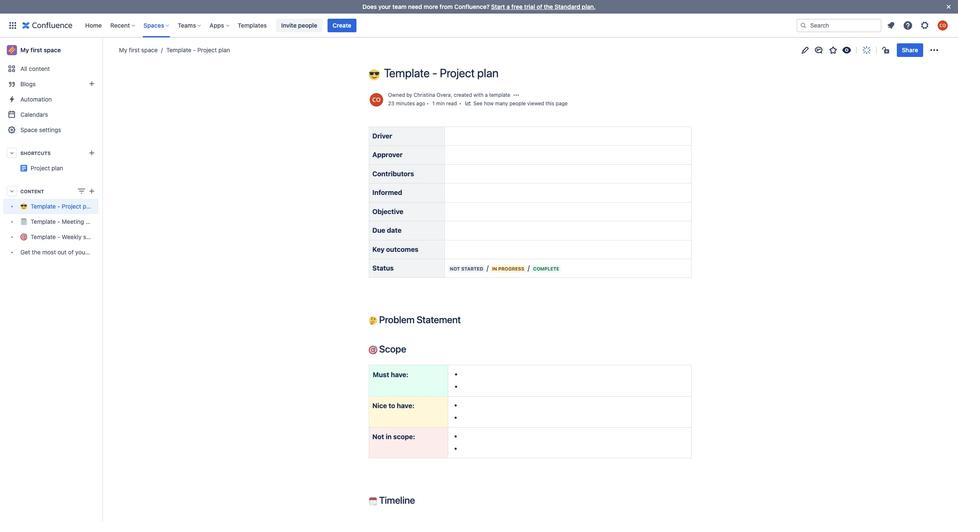 Task type: locate. For each thing, give the bounding box(es) containing it.
the right trial
[[544, 3, 553, 10]]

a
[[507, 3, 510, 10], [485, 92, 488, 98]]

your profile and preferences image
[[938, 20, 949, 30]]

1 horizontal spatial template - project plan link
[[158, 46, 230, 54]]

contributors
[[373, 170, 414, 178]]

Search field
[[797, 18, 882, 32]]

0 horizontal spatial team
[[89, 249, 103, 256]]

copy image
[[460, 315, 471, 325], [406, 344, 416, 354], [414, 495, 425, 506]]

template up by
[[384, 66, 430, 80]]

spaces
[[144, 21, 164, 29]]

date
[[387, 227, 402, 234]]

of inside get the most out of your team space link
[[68, 249, 74, 256]]

people down manage page ownership icon on the right of the page
[[510, 100, 526, 107]]

template up template - weekly status report link
[[31, 218, 56, 226]]

template - project plan inside tree
[[31, 203, 94, 210]]

space settings link
[[3, 122, 99, 138]]

team
[[393, 3, 407, 10], [89, 249, 103, 256]]

of
[[537, 3, 543, 10], [68, 249, 74, 256]]

my first space down recent dropdown button
[[119, 46, 158, 54]]

space settings
[[20, 126, 61, 134]]

create a blog image
[[87, 79, 97, 89]]

informed
[[373, 189, 403, 197]]

appswitcher icon image
[[8, 20, 18, 30]]

tree
[[3, 199, 121, 260]]

0 vertical spatial your
[[379, 3, 391, 10]]

:sunglasses: image
[[369, 69, 380, 80], [369, 69, 380, 80]]

1 horizontal spatial project plan
[[99, 161, 131, 168]]

my
[[20, 46, 29, 54], [119, 46, 127, 54]]

space down report
[[104, 249, 121, 256]]

1 vertical spatial your
[[75, 249, 87, 256]]

does
[[363, 3, 377, 10]]

team down status
[[89, 249, 103, 256]]

space up 'all content' link
[[44, 46, 61, 54]]

your inside tree
[[75, 249, 87, 256]]

my first space link down recent dropdown button
[[119, 46, 158, 54]]

1 vertical spatial have:
[[397, 402, 415, 410]]

this
[[546, 100, 555, 107]]

1
[[433, 100, 435, 107]]

settings
[[39, 126, 61, 134]]

overa
[[437, 92, 451, 98]]

my up all
[[20, 46, 29, 54]]

people right invite
[[298, 21, 318, 29]]

owned by christina overa , created with a template
[[388, 92, 511, 98]]

edit this page image
[[801, 45, 811, 55]]

created
[[454, 92, 472, 98]]

read
[[447, 100, 457, 107]]

0 horizontal spatial template - project plan link
[[3, 199, 99, 214]]

your right does
[[379, 3, 391, 10]]

1 horizontal spatial /
[[528, 264, 530, 272]]

1 horizontal spatial of
[[537, 3, 543, 10]]

0 vertical spatial team
[[393, 3, 407, 10]]

1 vertical spatial a
[[485, 92, 488, 98]]

not
[[450, 266, 460, 272]]

template - project plan down teams dropdown button
[[166, 46, 230, 54]]

the right get
[[32, 249, 41, 256]]

1 horizontal spatial space
[[104, 249, 121, 256]]

all content
[[20, 65, 50, 72]]

0 horizontal spatial your
[[75, 249, 87, 256]]

christina overa image
[[370, 93, 383, 107]]

ago
[[417, 100, 426, 107]]

space inside tree
[[104, 249, 121, 256]]

close image
[[944, 2, 955, 12]]

template - project plan up overa
[[384, 66, 499, 80]]

no restrictions image
[[882, 45, 892, 55]]

1 first from the left
[[31, 46, 42, 54]]

manage page ownership image
[[513, 92, 520, 99]]

template - project plan link down teams dropdown button
[[158, 46, 230, 54]]

see how many people viewed this page
[[474, 100, 568, 107]]

template - project plan up template - meeting notes on the left of the page
[[31, 203, 94, 210]]

-
[[193, 46, 196, 54], [432, 66, 438, 80], [57, 203, 60, 210], [57, 218, 60, 226], [57, 234, 60, 241]]

get
[[20, 249, 30, 256]]

0 horizontal spatial of
[[68, 249, 74, 256]]

1 horizontal spatial people
[[510, 100, 526, 107]]

0 vertical spatial have:
[[391, 371, 409, 379]]

0 horizontal spatial first
[[31, 46, 42, 54]]

share button
[[897, 43, 924, 57]]

my first space inside space 'element'
[[20, 46, 61, 54]]

0 horizontal spatial my
[[20, 46, 29, 54]]

report
[[102, 234, 119, 241]]

1 horizontal spatial first
[[129, 46, 140, 54]]

:thinking: image
[[369, 317, 377, 325], [369, 317, 377, 325]]

0 vertical spatial people
[[298, 21, 318, 29]]

0 horizontal spatial my first space
[[20, 46, 61, 54]]

1 vertical spatial team
[[89, 249, 103, 256]]

share
[[903, 46, 919, 54]]

objective
[[373, 208, 404, 215]]

0 vertical spatial in
[[492, 266, 497, 272]]

space down spaces
[[141, 46, 158, 54]]

in
[[492, 266, 497, 272], [386, 433, 392, 441]]

confluence image
[[22, 20, 72, 30], [22, 20, 72, 30]]

1 vertical spatial in
[[386, 433, 392, 441]]

notes
[[86, 218, 101, 226]]

free
[[512, 3, 523, 10]]

project plan link down 'shortcuts' 'dropdown button'
[[31, 165, 63, 172]]

create link
[[328, 18, 357, 32]]

recent
[[110, 21, 130, 29]]

0 horizontal spatial space
[[44, 46, 61, 54]]

/ right started
[[487, 264, 489, 272]]

2 horizontal spatial space
[[141, 46, 158, 54]]

0 vertical spatial copy image
[[460, 315, 471, 325]]

1 vertical spatial copy image
[[406, 344, 416, 354]]

23 minutes ago
[[388, 100, 426, 107]]

out
[[58, 249, 67, 256]]

0 vertical spatial of
[[537, 3, 543, 10]]

template - project plan link
[[158, 46, 230, 54], [3, 199, 99, 214]]

1 vertical spatial of
[[68, 249, 74, 256]]

0 horizontal spatial people
[[298, 21, 318, 29]]

- down teams dropdown button
[[193, 46, 196, 54]]

blogs link
[[3, 77, 99, 92]]

start a free trial of the standard plan. link
[[491, 3, 596, 10]]

1 horizontal spatial your
[[379, 3, 391, 10]]

plan
[[219, 46, 230, 54], [478, 66, 499, 80], [120, 161, 131, 168], [52, 165, 63, 172], [83, 203, 94, 210]]

0 horizontal spatial in
[[386, 433, 392, 441]]

1 my from the left
[[20, 46, 29, 54]]

shortcuts
[[20, 150, 51, 156]]

0 horizontal spatial /
[[487, 264, 489, 272]]

1 vertical spatial template - project plan
[[384, 66, 499, 80]]

:calendar_spiral: image
[[369, 497, 377, 506], [369, 497, 377, 506]]

first down recent dropdown button
[[129, 46, 140, 54]]

:dart: image
[[369, 346, 377, 354], [369, 346, 377, 354]]

1 vertical spatial the
[[32, 249, 41, 256]]

in right not
[[386, 433, 392, 441]]

my right collapse sidebar image
[[119, 46, 127, 54]]

2 vertical spatial copy image
[[414, 495, 425, 506]]

- left meeting
[[57, 218, 60, 226]]

space element
[[0, 37, 131, 523]]

more actions image
[[930, 45, 940, 55]]

team left need
[[393, 3, 407, 10]]

project plan link
[[3, 161, 131, 176], [31, 165, 63, 172]]

1 my first space from the left
[[20, 46, 61, 54]]

standard
[[555, 3, 581, 10]]

0 vertical spatial template - project plan link
[[158, 46, 230, 54]]

home
[[85, 21, 102, 29]]

0 vertical spatial a
[[507, 3, 510, 10]]

people
[[298, 21, 318, 29], [510, 100, 526, 107]]

create
[[333, 21, 352, 29]]

of right trial
[[537, 3, 543, 10]]

1 horizontal spatial a
[[507, 3, 510, 10]]

owned
[[388, 92, 405, 98]]

template down "content" dropdown button
[[31, 203, 56, 210]]

collapse sidebar image
[[93, 42, 111, 59]]

my first space link up 'all content' link
[[3, 42, 99, 59]]

status
[[83, 234, 100, 241]]

0 horizontal spatial the
[[32, 249, 41, 256]]

must have:
[[373, 371, 409, 379]]

first up all content
[[31, 46, 42, 54]]

banner
[[0, 13, 959, 37]]

change view image
[[77, 186, 87, 196]]

by
[[407, 92, 413, 98]]

viewed
[[528, 100, 545, 107]]

a right with at the top
[[485, 92, 488, 98]]

1 horizontal spatial my first space
[[119, 46, 158, 54]]

/
[[487, 264, 489, 272], [528, 264, 530, 272]]

invite people button
[[276, 18, 323, 32]]

template - weekly status report
[[31, 234, 119, 241]]

apps button
[[207, 18, 233, 32]]

quick summary image
[[862, 45, 872, 55]]

approver
[[373, 151, 403, 159]]

confluence?
[[455, 3, 490, 10]]

star image
[[829, 45, 839, 55]]

/ right progress
[[528, 264, 530, 272]]

tree containing template - project plan
[[3, 199, 121, 260]]

have: right "must"
[[391, 371, 409, 379]]

1 horizontal spatial my first space link
[[119, 46, 158, 54]]

key
[[373, 246, 385, 253]]

1 horizontal spatial in
[[492, 266, 497, 272]]

2 my from the left
[[119, 46, 127, 54]]

in left progress
[[492, 266, 497, 272]]

1 horizontal spatial the
[[544, 3, 553, 10]]

help icon image
[[904, 20, 914, 30]]

23
[[388, 100, 395, 107]]

your down template - weekly status report
[[75, 249, 87, 256]]

home link
[[83, 18, 104, 32]]

1 horizontal spatial my
[[119, 46, 127, 54]]

trial
[[525, 3, 535, 10]]

template - project plan link up template - meeting notes on the left of the page
[[3, 199, 99, 214]]

- left weekly
[[57, 234, 60, 241]]

project
[[198, 46, 217, 54], [440, 66, 475, 80], [99, 161, 118, 168], [31, 165, 50, 172], [62, 203, 81, 210]]

scope:
[[394, 433, 415, 441]]

template - project plan
[[166, 46, 230, 54], [384, 66, 499, 80], [31, 203, 94, 210]]

a left 'free' on the right of page
[[507, 3, 510, 10]]

people inside "global" element
[[298, 21, 318, 29]]

your
[[379, 3, 391, 10], [75, 249, 87, 256]]

2 vertical spatial template - project plan
[[31, 203, 94, 210]]

my first space up content
[[20, 46, 61, 54]]

apps
[[210, 21, 224, 29]]

project plan
[[99, 161, 131, 168], [31, 165, 63, 172]]

of right out
[[68, 249, 74, 256]]

the
[[544, 3, 553, 10], [32, 249, 41, 256]]

the inside get the most out of your team space link
[[32, 249, 41, 256]]

copy image for scope
[[406, 344, 416, 354]]

0 vertical spatial template - project plan
[[166, 46, 230, 54]]

have: right to
[[397, 402, 415, 410]]

2 horizontal spatial template - project plan
[[384, 66, 499, 80]]

content
[[20, 189, 44, 194]]

0 horizontal spatial template - project plan
[[31, 203, 94, 210]]

stop watching image
[[842, 45, 852, 55]]



Task type: vqa. For each thing, say whether or not it's contained in the screenshot.
the middle Team member
no



Task type: describe. For each thing, give the bounding box(es) containing it.
0 horizontal spatial a
[[485, 92, 488, 98]]

problem statement
[[377, 314, 461, 326]]

templates
[[238, 21, 267, 29]]

plan inside tree
[[83, 203, 94, 210]]

templates link
[[235, 18, 270, 32]]

in inside not started / in progress / complete
[[492, 266, 497, 272]]

banner containing home
[[0, 13, 959, 37]]

with
[[474, 92, 484, 98]]

more
[[424, 3, 438, 10]]

template - project plan image
[[20, 165, 27, 172]]

get the most out of your team space link
[[3, 245, 121, 260]]

progress
[[499, 266, 525, 272]]

automation
[[20, 96, 52, 103]]

1 / from the left
[[487, 264, 489, 272]]

copy image for problem statement
[[460, 315, 471, 325]]

template down "teams" at top left
[[166, 46, 192, 54]]

template - meeting notes
[[31, 218, 101, 226]]

weekly
[[62, 234, 82, 241]]

- up christina overa link
[[432, 66, 438, 80]]

0 vertical spatial the
[[544, 3, 553, 10]]

1 horizontal spatial template - project plan
[[166, 46, 230, 54]]

due
[[373, 227, 386, 234]]

1 horizontal spatial team
[[393, 3, 407, 10]]

template - weekly status report link
[[3, 230, 119, 245]]

plan.
[[582, 3, 596, 10]]

status
[[373, 264, 394, 272]]

first inside space 'element'
[[31, 46, 42, 54]]

global element
[[5, 13, 796, 37]]

complete
[[534, 266, 560, 272]]

blogs
[[20, 80, 36, 88]]

statement
[[417, 314, 461, 326]]

calendars link
[[3, 107, 99, 122]]

all
[[20, 65, 27, 72]]

with a template button
[[474, 91, 511, 99]]

problem
[[379, 314, 415, 326]]

all content link
[[3, 61, 99, 77]]

not started / in progress / complete
[[450, 264, 560, 272]]

2 / from the left
[[528, 264, 530, 272]]

christina
[[414, 92, 435, 98]]

0 horizontal spatial project plan
[[31, 165, 63, 172]]

from
[[440, 3, 453, 10]]

2 first from the left
[[129, 46, 140, 54]]

started
[[462, 266, 484, 272]]

- up template - meeting notes link
[[57, 203, 60, 210]]

add shortcut image
[[87, 148, 97, 158]]

shortcuts button
[[3, 145, 99, 161]]

template
[[490, 92, 511, 98]]

driver
[[373, 132, 393, 140]]

how
[[484, 100, 494, 107]]

settings icon image
[[921, 20, 931, 30]]

start
[[491, 3, 505, 10]]

must
[[373, 371, 390, 379]]

recent button
[[108, 18, 139, 32]]

project plan link up change view icon
[[3, 161, 131, 176]]

space
[[20, 126, 38, 134]]

key outcomes
[[373, 246, 419, 253]]

my inside space 'element'
[[20, 46, 29, 54]]

not
[[373, 433, 384, 441]]

1 min read
[[433, 100, 457, 107]]

invite people
[[281, 21, 318, 29]]

template up most
[[31, 234, 56, 241]]

timeline
[[377, 495, 415, 506]]

1 vertical spatial template - project plan link
[[3, 199, 99, 214]]

content button
[[3, 184, 99, 199]]

min
[[436, 100, 445, 107]]

automation link
[[3, 92, 99, 107]]

many
[[496, 100, 508, 107]]

copy image for timeline
[[414, 495, 425, 506]]

nice to have:
[[373, 402, 415, 410]]

project inside tree
[[62, 203, 81, 210]]

2 my first space from the left
[[119, 46, 158, 54]]

see
[[474, 100, 483, 107]]

does your team need more from confluence? start a free trial of the standard plan.
[[363, 3, 596, 10]]

,
[[451, 92, 453, 98]]

christina overa link
[[414, 92, 451, 98]]

teams button
[[175, 18, 205, 32]]

outcomes
[[386, 246, 419, 253]]

not in scope:
[[373, 433, 415, 441]]

minutes
[[396, 100, 415, 107]]

spaces button
[[141, 18, 173, 32]]

notification icon image
[[887, 20, 897, 30]]

due date
[[373, 227, 402, 234]]

template - meeting notes link
[[3, 214, 101, 230]]

most
[[42, 249, 56, 256]]

search image
[[801, 22, 807, 29]]

0 horizontal spatial my first space link
[[3, 42, 99, 59]]

get the most out of your team space
[[20, 249, 121, 256]]

content
[[29, 65, 50, 72]]

page
[[556, 100, 568, 107]]

create a page image
[[87, 186, 97, 196]]

scope
[[377, 343, 407, 355]]

tree inside space 'element'
[[3, 199, 121, 260]]

team inside tree
[[89, 249, 103, 256]]

calendars
[[20, 111, 48, 118]]

need
[[408, 3, 422, 10]]

see how many people viewed this page button
[[465, 100, 568, 108]]

1 vertical spatial people
[[510, 100, 526, 107]]



